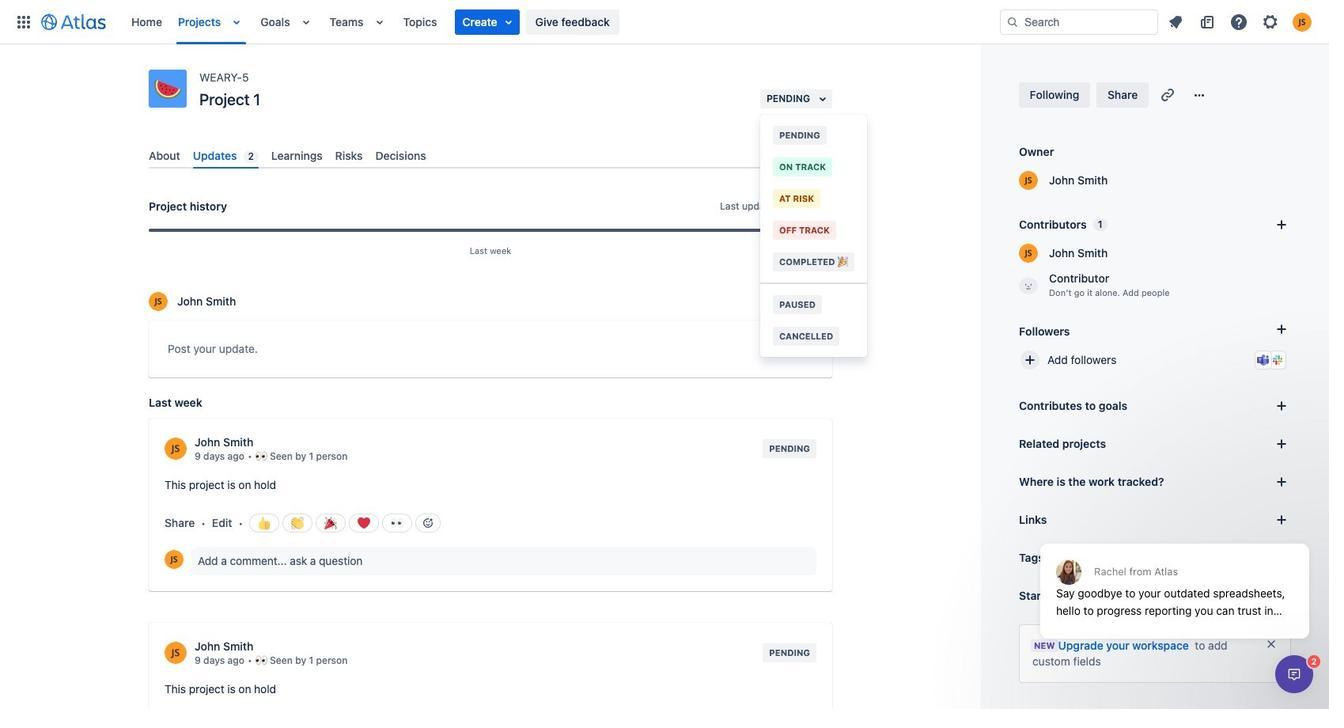 Task type: describe. For each thing, give the bounding box(es) containing it.
top element
[[9, 0, 1000, 44]]

slack logo showing nan channels are connected to this project image
[[1272, 354, 1284, 366]]

add a follower image
[[1272, 320, 1291, 339]]

1 group from the top
[[760, 115, 868, 282]]

:clap: image
[[291, 517, 304, 530]]

Search field
[[1000, 9, 1158, 34]]

add reaction image
[[422, 517, 435, 530]]

0 vertical spatial dialog
[[1033, 505, 1318, 650]]

:clap: image
[[291, 517, 304, 530]]

0 horizontal spatial list
[[123, 0, 1000, 44]]

account image
[[1293, 12, 1312, 31]]

add work tracking links image
[[1272, 472, 1291, 491]]

1 horizontal spatial list
[[1162, 9, 1320, 34]]



Task type: vqa. For each thing, say whether or not it's contained in the screenshot.
BANNER at the top of the page containing Home
no



Task type: locate. For each thing, give the bounding box(es) containing it.
:eyes: image
[[391, 517, 404, 530]]

2 group from the top
[[760, 282, 868, 357]]

dialog
[[1033, 505, 1318, 650], [1276, 655, 1314, 693]]

notifications image
[[1166, 12, 1185, 31]]

list item
[[455, 9, 520, 34]]

add team or contributors image
[[1272, 215, 1291, 234]]

1 vertical spatial dialog
[[1276, 655, 1314, 693]]

close banner image
[[1265, 638, 1278, 650]]

list item inside list
[[455, 9, 520, 34]]

add related project image
[[1272, 434, 1291, 453]]

None search field
[[1000, 9, 1158, 34]]

:thumbsup: image
[[258, 517, 271, 530], [258, 517, 271, 530]]

help image
[[1230, 12, 1249, 31]]

banner
[[0, 0, 1329, 44]]

Main content area, start typing to enter text. text field
[[168, 340, 813, 364]]

search image
[[1007, 15, 1019, 28]]

settings image
[[1261, 12, 1280, 31]]

add goals image
[[1272, 396, 1291, 415]]

add follower image
[[1021, 351, 1040, 370]]

:tada: image
[[325, 517, 337, 530], [325, 517, 337, 530]]

list
[[123, 0, 1000, 44], [1162, 9, 1320, 34]]

:eyes: image
[[391, 517, 404, 530]]

tab list
[[142, 142, 839, 169]]

:heart: image
[[358, 517, 370, 530], [358, 517, 370, 530]]

switch to... image
[[14, 12, 33, 31]]

menu
[[760, 115, 868, 357]]

msteams logo showing  channels are connected to this project image
[[1257, 354, 1270, 366]]

group
[[760, 115, 868, 282], [760, 282, 868, 357]]



